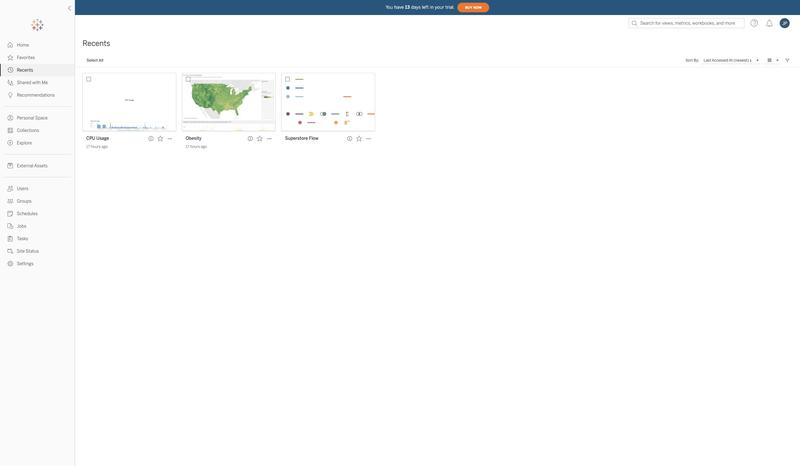 Task type: locate. For each thing, give the bounding box(es) containing it.
9 by text only_f5he34f image from the top
[[8, 261, 13, 266]]

by text only_f5he34f image left settings
[[8, 261, 13, 266]]

by text only_f5he34f image left the schedules
[[8, 211, 13, 216]]

1 by text only_f5he34f image from the top
[[8, 42, 13, 48]]

buy now button
[[458, 3, 490, 13]]

you have 13 days left in your trial.
[[386, 5, 455, 10]]

buy
[[465, 5, 473, 10]]

by text only_f5he34f image left home
[[8, 42, 13, 48]]

1 ago from the left
[[101, 145, 108, 149]]

you
[[386, 5, 393, 10]]

by text only_f5he34f image inside groups link
[[8, 198, 13, 204]]

17 hours ago
[[86, 145, 108, 149], [186, 145, 207, 149]]

1 hours from the left
[[91, 145, 101, 149]]

recents up select all button
[[83, 39, 110, 48]]

recents link
[[0, 64, 75, 76]]

by text only_f5he34f image left jobs
[[8, 223, 13, 229]]

by text only_f5he34f image inside personal space "link"
[[8, 115, 13, 121]]

17 down obesity
[[186, 145, 189, 149]]

by text only_f5he34f image left groups
[[8, 198, 13, 204]]

by text only_f5he34f image inside 'schedules' link
[[8, 211, 13, 216]]

collections link
[[0, 124, 75, 137]]

by text only_f5he34f image inside home link
[[8, 42, 13, 48]]

2 17 from the left
[[186, 145, 189, 149]]

hours down obesity
[[190, 145, 200, 149]]

by text only_f5he34f image inside collections link
[[8, 128, 13, 133]]

ago down obesity
[[201, 145, 207, 149]]

left
[[422, 5, 429, 10]]

3 by text only_f5he34f image from the top
[[8, 128, 13, 133]]

1 horizontal spatial 17 hours ago
[[186, 145, 207, 149]]

1 horizontal spatial ago
[[201, 145, 207, 149]]

by text only_f5he34f image inside shared with me link
[[8, 80, 13, 85]]

7 by text only_f5he34f image from the top
[[8, 248, 13, 254]]

by text only_f5he34f image left tasks
[[8, 236, 13, 241]]

schedules link
[[0, 207, 75, 220]]

0 horizontal spatial recents
[[17, 68, 33, 73]]

17 hours ago down cpu usage
[[86, 145, 108, 149]]

by text only_f5he34f image inside tasks "link"
[[8, 236, 13, 241]]

2 hours from the left
[[190, 145, 200, 149]]

shared with me link
[[0, 76, 75, 89]]

grid view image
[[768, 58, 773, 63]]

by text only_f5he34f image inside site status link
[[8, 248, 13, 254]]

cpu usage
[[86, 136, 109, 141]]

ago for obesity
[[201, 145, 207, 149]]

2 by text only_f5he34f image from the top
[[8, 80, 13, 85]]

recents up shared
[[17, 68, 33, 73]]

by text only_f5he34f image for collections
[[8, 128, 13, 133]]

select
[[87, 58, 98, 63]]

2 17 hours ago from the left
[[186, 145, 207, 149]]

favorites
[[17, 55, 35, 60]]

main navigation. press the up and down arrow keys to access links. element
[[0, 39, 75, 270]]

tasks
[[17, 236, 28, 241]]

1 vertical spatial recents
[[17, 68, 33, 73]]

ago for cpu usage
[[101, 145, 108, 149]]

17
[[86, 145, 90, 149], [186, 145, 189, 149]]

by text only_f5he34f image inside the external assets link
[[8, 163, 13, 169]]

personal
[[17, 115, 34, 121]]

by text only_f5he34f image for recents
[[8, 67, 13, 73]]

2 by text only_f5he34f image from the top
[[8, 67, 13, 73]]

1 17 hours ago from the left
[[86, 145, 108, 149]]

in
[[430, 5, 434, 10]]

external assets
[[17, 163, 48, 169]]

ago
[[101, 145, 108, 149], [201, 145, 207, 149]]

by text only_f5he34f image
[[8, 55, 13, 60], [8, 67, 13, 73], [8, 92, 13, 98], [8, 115, 13, 121], [8, 163, 13, 169], [8, 186, 13, 191], [8, 248, 13, 254]]

recommendations link
[[0, 89, 75, 101]]

6 by text only_f5he34f image from the top
[[8, 186, 13, 191]]

schedules
[[17, 211, 38, 216]]

2 ago from the left
[[201, 145, 207, 149]]

superstore
[[285, 136, 308, 141]]

status
[[26, 249, 39, 254]]

17 down cpu
[[86, 145, 90, 149]]

superstore flow
[[285, 136, 319, 141]]

favorites link
[[0, 51, 75, 64]]

hours
[[91, 145, 101, 149], [190, 145, 200, 149]]

4 by text only_f5he34f image from the top
[[8, 115, 13, 121]]

ago down usage
[[101, 145, 108, 149]]

1 horizontal spatial recents
[[83, 39, 110, 48]]

by text only_f5he34f image left collections
[[8, 128, 13, 133]]

your
[[435, 5, 445, 10]]

7 by text only_f5he34f image from the top
[[8, 223, 13, 229]]

6 by text only_f5he34f image from the top
[[8, 211, 13, 216]]

by text only_f5he34f image inside jobs link
[[8, 223, 13, 229]]

by text only_f5he34f image for favorites
[[8, 55, 13, 60]]

0 horizontal spatial hours
[[91, 145, 101, 149]]

17 for obesity
[[186, 145, 189, 149]]

days
[[411, 5, 421, 10]]

explore link
[[0, 137, 75, 149]]

by text only_f5he34f image inside favorites link
[[8, 55, 13, 60]]

by text only_f5he34f image for explore
[[8, 140, 13, 146]]

by text only_f5he34f image
[[8, 42, 13, 48], [8, 80, 13, 85], [8, 128, 13, 133], [8, 140, 13, 146], [8, 198, 13, 204], [8, 211, 13, 216], [8, 223, 13, 229], [8, 236, 13, 241], [8, 261, 13, 266]]

by text only_f5he34f image inside recents link
[[8, 67, 13, 73]]

by text only_f5he34f image for recommendations
[[8, 92, 13, 98]]

1 horizontal spatial 17
[[186, 145, 189, 149]]

by text only_f5he34f image for groups
[[8, 198, 13, 204]]

3 by text only_f5he34f image from the top
[[8, 92, 13, 98]]

by text only_f5he34f image inside explore "link"
[[8, 140, 13, 146]]

4 by text only_f5he34f image from the top
[[8, 140, 13, 146]]

external
[[17, 163, 33, 169]]

recents
[[83, 39, 110, 48], [17, 68, 33, 73]]

personal space
[[17, 115, 48, 121]]

by text only_f5he34f image inside settings 'link'
[[8, 261, 13, 266]]

sort
[[686, 58, 694, 63]]

shared
[[17, 80, 31, 85]]

8 by text only_f5he34f image from the top
[[8, 236, 13, 241]]

by text only_f5he34f image left explore
[[8, 140, 13, 146]]

collections
[[17, 128, 39, 133]]

by text only_f5he34f image for users
[[8, 186, 13, 191]]

select all button
[[83, 57, 108, 64]]

by text only_f5he34f image inside recommendations link
[[8, 92, 13, 98]]

by text only_f5he34f image inside users link
[[8, 186, 13, 191]]

1 horizontal spatial hours
[[190, 145, 200, 149]]

recents inside main navigation. press the up and down arrow keys to access links. 'element'
[[17, 68, 33, 73]]

users
[[17, 186, 28, 191]]

5 by text only_f5he34f image from the top
[[8, 163, 13, 169]]

by text only_f5he34f image left shared
[[8, 80, 13, 85]]

by text only_f5he34f image for personal space
[[8, 115, 13, 121]]

17 hours ago down obesity
[[186, 145, 207, 149]]

usage
[[96, 136, 109, 141]]

0 horizontal spatial 17 hours ago
[[86, 145, 108, 149]]

space
[[35, 115, 48, 121]]

0 horizontal spatial 17
[[86, 145, 90, 149]]

navigation panel element
[[0, 19, 75, 270]]

hours down cpu usage
[[91, 145, 101, 149]]

at
[[730, 58, 733, 62]]

5 by text only_f5he34f image from the top
[[8, 198, 13, 204]]

Search for views, metrics, workbooks, and more text field
[[629, 18, 745, 28]]

jobs link
[[0, 220, 75, 232]]

hours for cpu usage
[[91, 145, 101, 149]]

shared with me
[[17, 80, 48, 85]]

external assets link
[[0, 160, 75, 172]]

last
[[704, 58, 712, 62]]

1 by text only_f5he34f image from the top
[[8, 55, 13, 60]]

0 horizontal spatial ago
[[101, 145, 108, 149]]

1 17 from the left
[[86, 145, 90, 149]]



Task type: vqa. For each thing, say whether or not it's contained in the screenshot.
"Out, In / Out of Top Customers by Profit. Press Space to toggle selection. Press Escape to go back to the left margin. Use arrow keys to navigate headers" text box at the top of page
no



Task type: describe. For each thing, give the bounding box(es) containing it.
by:
[[694, 58, 700, 63]]

17 hours ago for cpu usage
[[86, 145, 108, 149]]

by text only_f5he34f image for settings
[[8, 261, 13, 266]]

site
[[17, 249, 25, 254]]

17 for cpu usage
[[86, 145, 90, 149]]

site status
[[17, 249, 39, 254]]

with
[[32, 80, 41, 85]]

now
[[474, 5, 482, 10]]

personal space link
[[0, 112, 75, 124]]

groups link
[[0, 195, 75, 207]]

(newest)
[[734, 58, 749, 62]]

by text only_f5he34f image for external assets
[[8, 163, 13, 169]]

site status link
[[0, 245, 75, 257]]

jobs
[[17, 224, 26, 229]]

groups
[[17, 199, 32, 204]]

13
[[405, 5, 410, 10]]

by text only_f5he34f image for site status
[[8, 248, 13, 254]]

cpu
[[86, 136, 95, 141]]

tasks link
[[0, 232, 75, 245]]

home link
[[0, 39, 75, 51]]

recommendations
[[17, 93, 55, 98]]

assets
[[34, 163, 48, 169]]

by text only_f5he34f image for schedules
[[8, 211, 13, 216]]

by text only_f5he34f image for home
[[8, 42, 13, 48]]

by text only_f5he34f image for jobs
[[8, 223, 13, 229]]

me
[[42, 80, 48, 85]]

by text only_f5he34f image for shared with me
[[8, 80, 13, 85]]

have
[[395, 5, 404, 10]]

buy now
[[465, 5, 482, 10]]

obesity
[[186, 136, 202, 141]]

explore
[[17, 140, 32, 146]]

trial.
[[446, 5, 455, 10]]

last accessed at (newest) button
[[702, 57, 761, 64]]

flow
[[309, 136, 319, 141]]

17 hours ago for obesity
[[186, 145, 207, 149]]

all
[[99, 58, 103, 63]]

accessed
[[712, 58, 729, 62]]

hours for obesity
[[190, 145, 200, 149]]

settings link
[[0, 257, 75, 270]]

last accessed at (newest)
[[704, 58, 749, 62]]

home
[[17, 43, 29, 48]]

by text only_f5he34f image for tasks
[[8, 236, 13, 241]]

select all
[[87, 58, 103, 63]]

users link
[[0, 182, 75, 195]]

0 vertical spatial recents
[[83, 39, 110, 48]]

sort by:
[[686, 58, 700, 63]]

settings
[[17, 261, 34, 266]]



